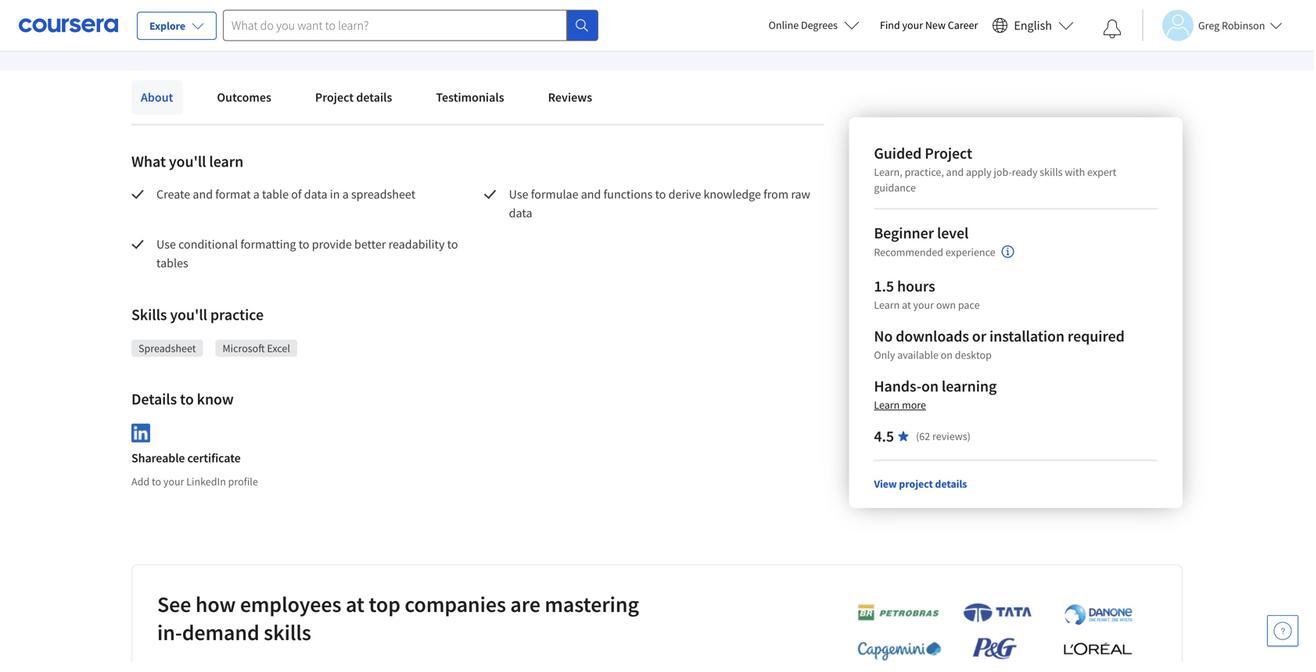 Task type: vqa. For each thing, say whether or not it's contained in the screenshot.
3rd Does
no



Task type: describe. For each thing, give the bounding box(es) containing it.
use for use formulae and functions to derive knowledge from raw data
[[509, 187, 529, 202]]

view
[[874, 477, 897, 491]]

find your new career link
[[872, 16, 986, 35]]

included
[[131, 16, 177, 31]]

learning
[[942, 377, 997, 396]]

only
[[874, 348, 895, 362]]

•
[[307, 15, 312, 32]]

desktop
[[955, 348, 992, 362]]

to left "know"
[[180, 390, 194, 409]]

details to know
[[131, 390, 234, 409]]

project details
[[315, 90, 392, 105]]

reviews
[[548, 90, 592, 105]]

level
[[937, 223, 969, 243]]

ready
[[1012, 165, 1038, 179]]

view project details link
[[874, 477, 967, 491]]

in
[[330, 187, 340, 202]]

functions
[[604, 187, 653, 202]]

1 horizontal spatial details
[[935, 477, 967, 491]]

What do you want to learn? text field
[[223, 10, 567, 41]]

linkedin
[[186, 475, 226, 489]]

0 vertical spatial project
[[315, 90, 354, 105]]

english button
[[986, 0, 1081, 51]]

companies
[[405, 591, 506, 619]]

online degrees button
[[756, 8, 872, 42]]

what you'll learn
[[131, 152, 244, 171]]

you'll for what
[[169, 152, 206, 171]]

and inside use formulae and functions to derive knowledge from raw data
[[581, 187, 601, 202]]

use conditional formatting to provide better readability to tables
[[156, 237, 461, 271]]

required
[[1068, 327, 1125, 346]]

guided
[[874, 144, 922, 163]]

english
[[1014, 18, 1052, 33]]

practice
[[210, 305, 264, 325]]

see
[[157, 591, 191, 619]]

career
[[948, 18, 978, 32]]

learn inside • learn more
[[318, 16, 348, 32]]

explore
[[149, 19, 185, 33]]

apply
[[966, 165, 992, 179]]

testimonials
[[436, 90, 504, 105]]

skills you'll practice
[[131, 305, 264, 325]]

excel
[[267, 342, 290, 356]]

2 vertical spatial your
[[163, 475, 184, 489]]

experience
[[946, 245, 996, 259]]

tables
[[156, 255, 188, 271]]

learn
[[209, 152, 244, 171]]

included with
[[131, 16, 206, 31]]

microsoft excel
[[223, 342, 290, 356]]

explore button
[[137, 12, 217, 40]]

pace
[[958, 298, 980, 312]]

recommended experience
[[874, 245, 996, 259]]

learn,
[[874, 165, 903, 179]]

spreadsheet
[[351, 187, 416, 202]]

coursera plus image
[[206, 19, 301, 29]]

coursera enterprise logos image
[[834, 603, 1147, 663]]

degrees
[[801, 18, 838, 32]]

in-
[[157, 619, 182, 647]]

create and format a table of data in a spreadsheet
[[156, 187, 416, 202]]

use for use conditional formatting to provide better readability to tables
[[156, 237, 176, 252]]

project
[[899, 477, 933, 491]]

from
[[764, 187, 789, 202]]

installation
[[990, 327, 1065, 346]]

outcomes link
[[208, 80, 281, 115]]

guidance
[[874, 181, 916, 195]]

practice,
[[905, 165, 944, 179]]

online
[[769, 18, 799, 32]]

available
[[898, 348, 939, 362]]

skills inside guided project learn, practice, and apply job-ready skills with expert guidance
[[1040, 165, 1063, 179]]

find your new career
[[880, 18, 978, 32]]

shareable certificate
[[131, 451, 241, 467]]

(62 reviews)
[[916, 430, 971, 444]]

use formulae and functions to derive knowledge from raw data
[[509, 187, 813, 221]]

0 vertical spatial with
[[180, 16, 203, 31]]

coursera image
[[19, 13, 118, 38]]

guided project learn, practice, and apply job-ready skills with expert guidance
[[874, 144, 1117, 195]]

more inside • learn more
[[350, 16, 378, 32]]

or
[[972, 327, 987, 346]]

add
[[131, 475, 150, 489]]

hands-on learning learn more
[[874, 377, 997, 412]]

2 a from the left
[[342, 187, 349, 202]]

to right readability
[[447, 237, 458, 252]]

testimonials link
[[427, 80, 514, 115]]

project details link
[[306, 80, 402, 115]]

know
[[197, 390, 234, 409]]

no
[[874, 327, 893, 346]]

robinson
[[1222, 18, 1266, 32]]

create
[[156, 187, 190, 202]]

0 horizontal spatial data
[[304, 187, 328, 202]]

details
[[131, 390, 177, 409]]



Task type: locate. For each thing, give the bounding box(es) containing it.
1 horizontal spatial with
[[1065, 165, 1085, 179]]

learn more link for on
[[874, 398, 926, 412]]

1 vertical spatial on
[[922, 377, 939, 396]]

certificate
[[187, 451, 241, 467]]

about link
[[131, 80, 183, 115]]

0 horizontal spatial use
[[156, 237, 176, 252]]

recommended
[[874, 245, 944, 259]]

details right project
[[935, 477, 967, 491]]

0 horizontal spatial at
[[346, 591, 365, 619]]

new
[[926, 18, 946, 32]]

0 horizontal spatial project
[[315, 90, 354, 105]]

learn inside 1.5 hours learn at your own pace
[[874, 298, 900, 312]]

learn down 1.5
[[874, 298, 900, 312]]

at for top
[[346, 591, 365, 619]]

details
[[356, 90, 392, 105], [935, 477, 967, 491]]

0 vertical spatial data
[[304, 187, 328, 202]]

to
[[655, 187, 666, 202], [299, 237, 310, 252], [447, 237, 458, 252], [180, 390, 194, 409], [152, 475, 161, 489]]

learn down hands-
[[874, 398, 900, 412]]

on inside hands-on learning learn more
[[922, 377, 939, 396]]

format
[[215, 187, 251, 202]]

you'll right skills at the left top of the page
[[170, 305, 207, 325]]

1 vertical spatial project
[[925, 144, 973, 163]]

1 horizontal spatial skills
[[1040, 165, 1063, 179]]

project down • learn more
[[315, 90, 354, 105]]

show notifications image
[[1103, 20, 1122, 38]]

at down hours
[[902, 298, 911, 312]]

about
[[141, 90, 173, 105]]

table
[[262, 187, 289, 202]]

0 vertical spatial use
[[509, 187, 529, 202]]

0 horizontal spatial more
[[350, 16, 378, 32]]

with right "included"
[[180, 16, 203, 31]]

0 horizontal spatial with
[[180, 16, 203, 31]]

employees
[[240, 591, 342, 619]]

1 vertical spatial with
[[1065, 165, 1085, 179]]

0 vertical spatial your
[[903, 18, 923, 32]]

your inside 1.5 hours learn at your own pace
[[914, 298, 934, 312]]

how
[[196, 591, 236, 619]]

and right "formulae"
[[581, 187, 601, 202]]

1 vertical spatial at
[[346, 591, 365, 619]]

shareable
[[131, 451, 185, 467]]

0 horizontal spatial skills
[[264, 619, 311, 647]]

0 horizontal spatial on
[[922, 377, 939, 396]]

1 horizontal spatial on
[[941, 348, 953, 362]]

better
[[355, 237, 386, 252]]

2 horizontal spatial and
[[947, 165, 964, 179]]

readability
[[389, 237, 445, 252]]

project up practice,
[[925, 144, 973, 163]]

with
[[180, 16, 203, 31], [1065, 165, 1085, 179]]

your inside "link"
[[903, 18, 923, 32]]

raw
[[791, 187, 811, 202]]

on inside no downloads or installation required only available on desktop
[[941, 348, 953, 362]]

use inside use conditional formatting to provide better readability to tables
[[156, 237, 176, 252]]

spreadsheet
[[138, 342, 196, 356]]

you'll for skills
[[170, 305, 207, 325]]

1 horizontal spatial project
[[925, 144, 973, 163]]

use up the tables in the top of the page
[[156, 237, 176, 252]]

1 horizontal spatial data
[[509, 205, 532, 221]]

1 a from the left
[[253, 187, 260, 202]]

learn more link
[[318, 14, 378, 33], [874, 398, 926, 412]]

learn right •
[[318, 16, 348, 32]]

1 horizontal spatial a
[[342, 187, 349, 202]]

1 horizontal spatial more
[[902, 398, 926, 412]]

of
[[291, 187, 302, 202]]

formulae
[[531, 187, 579, 202]]

view project details
[[874, 477, 967, 491]]

0 vertical spatial learn
[[318, 16, 348, 32]]

0 vertical spatial at
[[902, 298, 911, 312]]

use inside use formulae and functions to derive knowledge from raw data
[[509, 187, 529, 202]]

a right the in
[[342, 187, 349, 202]]

1.5 hours learn at your own pace
[[874, 277, 980, 312]]

(62
[[916, 430, 931, 444]]

skills
[[131, 305, 167, 325]]

with inside guided project learn, practice, and apply job-ready skills with expert guidance
[[1065, 165, 1085, 179]]

data
[[304, 187, 328, 202], [509, 205, 532, 221]]

1 vertical spatial skills
[[264, 619, 311, 647]]

demand
[[182, 619, 260, 647]]

no downloads or installation required only available on desktop
[[874, 327, 1125, 362]]

and left apply
[[947, 165, 964, 179]]

more down hands-
[[902, 398, 926, 412]]

learn inside hands-on learning learn more
[[874, 398, 900, 412]]

are
[[510, 591, 541, 619]]

• learn more
[[307, 15, 378, 32]]

and inside guided project learn, practice, and apply job-ready skills with expert guidance
[[947, 165, 964, 179]]

0 vertical spatial on
[[941, 348, 953, 362]]

you'll
[[169, 152, 206, 171], [170, 305, 207, 325]]

your right find
[[903, 18, 923, 32]]

0 horizontal spatial details
[[356, 90, 392, 105]]

provide
[[312, 237, 352, 252]]

1 vertical spatial use
[[156, 237, 176, 252]]

see how employees at top companies are mastering in-demand skills
[[157, 591, 639, 647]]

1 horizontal spatial use
[[509, 187, 529, 202]]

mastering
[[545, 591, 639, 619]]

conditional
[[178, 237, 238, 252]]

use left "formulae"
[[509, 187, 529, 202]]

greg
[[1199, 18, 1220, 32]]

1 horizontal spatial learn more link
[[874, 398, 926, 412]]

downloads
[[896, 327, 969, 346]]

your down shareable certificate
[[163, 475, 184, 489]]

greg robinson button
[[1142, 10, 1283, 41]]

data inside use formulae and functions to derive knowledge from raw data
[[509, 205, 532, 221]]

on down downloads
[[941, 348, 953, 362]]

1 horizontal spatial and
[[581, 187, 601, 202]]

online degrees
[[769, 18, 838, 32]]

1 vertical spatial details
[[935, 477, 967, 491]]

1 vertical spatial your
[[914, 298, 934, 312]]

0 horizontal spatial a
[[253, 187, 260, 202]]

1 vertical spatial you'll
[[170, 305, 207, 325]]

skills inside see how employees at top companies are mastering in-demand skills
[[264, 619, 311, 647]]

more right •
[[350, 16, 378, 32]]

to right add
[[152, 475, 161, 489]]

a left "table"
[[253, 187, 260, 202]]

0 vertical spatial you'll
[[169, 152, 206, 171]]

1 vertical spatial learn more link
[[874, 398, 926, 412]]

and right "create"
[[193, 187, 213, 202]]

to inside use formulae and functions to derive knowledge from raw data
[[655, 187, 666, 202]]

4.5
[[874, 427, 894, 446]]

with left expert
[[1065, 165, 1085, 179]]

your down hours
[[914, 298, 934, 312]]

greg robinson
[[1199, 18, 1266, 32]]

0 vertical spatial skills
[[1040, 165, 1063, 179]]

and
[[947, 165, 964, 179], [193, 187, 213, 202], [581, 187, 601, 202]]

expert
[[1088, 165, 1117, 179]]

0 horizontal spatial and
[[193, 187, 213, 202]]

more inside hands-on learning learn more
[[902, 398, 926, 412]]

add to your linkedin profile
[[131, 475, 258, 489]]

profile
[[228, 475, 258, 489]]

at left top
[[346, 591, 365, 619]]

project inside guided project learn, practice, and apply job-ready skills with expert guidance
[[925, 144, 973, 163]]

hands-
[[874, 377, 922, 396]]

reviews)
[[933, 430, 971, 444]]

0 vertical spatial more
[[350, 16, 378, 32]]

you'll up "create"
[[169, 152, 206, 171]]

data down "formulae"
[[509, 205, 532, 221]]

0 vertical spatial details
[[356, 90, 392, 105]]

at inside 1.5 hours learn at your own pace
[[902, 298, 911, 312]]

data left the in
[[304, 187, 328, 202]]

information about difficulty level pre-requisites. image
[[1002, 246, 1015, 258]]

0 horizontal spatial learn more link
[[318, 14, 378, 33]]

learn more link for learn
[[318, 14, 378, 33]]

reviews link
[[539, 80, 602, 115]]

skills
[[1040, 165, 1063, 179], [264, 619, 311, 647]]

your
[[903, 18, 923, 32], [914, 298, 934, 312], [163, 475, 184, 489]]

at
[[902, 298, 911, 312], [346, 591, 365, 619]]

formatting
[[241, 237, 296, 252]]

to left the derive
[[655, 187, 666, 202]]

details down what do you want to learn? text field
[[356, 90, 392, 105]]

beginner
[[874, 223, 934, 243]]

0 vertical spatial learn more link
[[318, 14, 378, 33]]

microsoft
[[223, 342, 265, 356]]

a
[[253, 187, 260, 202], [342, 187, 349, 202]]

learn more link right •
[[318, 14, 378, 33]]

skills right ready
[[1040, 165, 1063, 179]]

1 vertical spatial learn
[[874, 298, 900, 312]]

help center image
[[1274, 622, 1293, 641]]

on down the available
[[922, 377, 939, 396]]

1 horizontal spatial at
[[902, 298, 911, 312]]

1 vertical spatial data
[[509, 205, 532, 221]]

1 vertical spatial more
[[902, 398, 926, 412]]

at inside see how employees at top companies are mastering in-demand skills
[[346, 591, 365, 619]]

beginner level
[[874, 223, 969, 243]]

what
[[131, 152, 166, 171]]

job-
[[994, 165, 1012, 179]]

None search field
[[223, 10, 599, 41]]

at for your
[[902, 298, 911, 312]]

2 vertical spatial learn
[[874, 398, 900, 412]]

to left provide
[[299, 237, 310, 252]]

skills down employees
[[264, 619, 311, 647]]

learn more link down hands-
[[874, 398, 926, 412]]

project
[[315, 90, 354, 105], [925, 144, 973, 163]]

learn
[[318, 16, 348, 32], [874, 298, 900, 312], [874, 398, 900, 412]]



